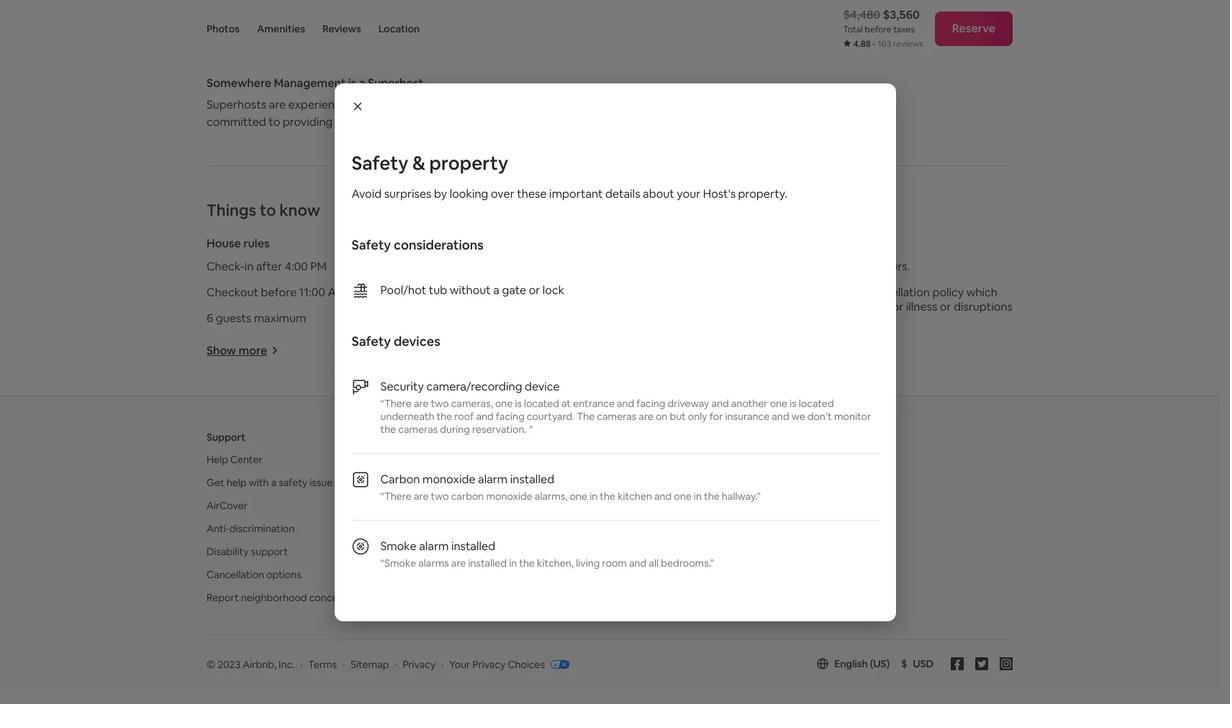 Task type: describe. For each thing, give the bounding box(es) containing it.
cancellation inside review the host's full cancellation policy which applies even if you cancel for illness or disruptions caused by covid-19.
[[866, 285, 930, 300]]

carbon
[[380, 472, 420, 487]]

for
[[207, 25, 224, 40]]

smoke alarm installed "smoke alarms are installed in the kitchen, living room and all bedrooms."
[[380, 539, 714, 570]]

am
[[328, 285, 346, 300]]

airbnb your home
[[477, 453, 561, 466]]

inc.
[[279, 659, 295, 672]]

sitemap link
[[351, 659, 389, 672]]

and inside smoke alarm installed "smoke alarms are installed in the kitchen, living room and all bedrooms."
[[629, 557, 647, 570]]

for left hosts
[[521, 476, 534, 489]]

insurance
[[725, 410, 770, 423]]

amenities button
[[257, 0, 305, 58]]

property for by
[[430, 151, 508, 175]]

reservation.
[[472, 423, 527, 436]]

and left we
[[772, 410, 789, 423]]

safety down avoid
[[352, 236, 391, 253]]

apartments
[[550, 569, 604, 582]]

aircover for the aircover link
[[207, 500, 248, 512]]

guests
[[216, 311, 251, 326]]

$3,560
[[883, 7, 920, 22]]

"smoke
[[380, 557, 416, 570]]

carbon
[[451, 490, 484, 503]]

choices
[[508, 659, 545, 672]]

english (us)
[[835, 658, 890, 671]]

anti-discrimination
[[207, 523, 295, 536]]

about
[[643, 186, 674, 201]]

on inside 'please keep communicating on aribnb app, for housekeeping issues, please contact our manager  ray #435-282-0981'
[[357, 8, 371, 23]]

airbnb-
[[477, 569, 513, 582]]

two inside carbon monoxide alarm installed "there are two carbon monoxide alarms, one in the kitchen and one in the hallway."
[[431, 490, 449, 503]]

terms
[[308, 659, 337, 672]]

security
[[380, 379, 424, 394]]

support
[[251, 546, 288, 559]]

1 horizontal spatial is
[[515, 397, 522, 410]]

roof
[[455, 410, 474, 423]]

1 horizontal spatial pool/hot
[[479, 285, 525, 300]]

1 vertical spatial to
[[260, 200, 276, 220]]

hosting responsibly
[[477, 546, 569, 559]]

on inside security camera/recording device "there are two cameras, one is located at entrance and facing driveway and another one is located underneath the roof and facing courtyard. the cameras are on but only for insurance and we don't monitor the cameras during reservation. "
[[656, 410, 668, 423]]

options
[[266, 569, 301, 582]]

we
[[792, 410, 805, 423]]

covid-
[[808, 314, 848, 329]]

your
[[449, 659, 470, 672]]

smoke
[[380, 539, 417, 554]]

aircover for aircover for hosts
[[477, 476, 518, 489]]

your inside safety & property dialog
[[677, 186, 701, 201]]

6
[[207, 311, 213, 326]]

show more
[[207, 343, 267, 358]]

don't
[[808, 410, 832, 423]]

alarms,
[[535, 490, 568, 503]]

full
[[848, 285, 864, 300]]

more
[[239, 343, 267, 358]]

one left we
[[770, 397, 788, 410]]

one up reservation.
[[495, 397, 513, 410]]

are up "providing"
[[269, 97, 286, 112]]

airbnb,
[[243, 659, 276, 672]]

host's
[[703, 186, 736, 201]]

support
[[207, 431, 246, 444]]

safety & property dialog
[[334, 83, 896, 622]]

reserve
[[952, 21, 996, 36]]

house
[[207, 236, 241, 251]]

somewhere
[[207, 75, 272, 91]]

rules
[[244, 236, 270, 251]]

contact
[[377, 25, 418, 40]]

by inside safety & property dialog
[[434, 186, 447, 201]]

devices
[[394, 333, 440, 350]]

device
[[525, 379, 560, 394]]

amenities
[[257, 22, 305, 35]]

installed inside carbon monoxide alarm installed "there are two carbon monoxide alarms, one in the kitchen and one in the hallway."
[[510, 472, 554, 487]]

anti-
[[207, 523, 229, 536]]

total
[[843, 24, 863, 35]]

resources
[[516, 500, 561, 512]]

the inside smoke alarm installed "smoke alarms are installed in the kitchen, living room and all bedrooms."
[[519, 557, 535, 570]]

the inside review the host's full cancellation policy which applies even if you cancel for illness or disruptions caused by covid-19.
[[792, 285, 810, 300]]

help center
[[207, 453, 263, 466]]

one right alarms,
[[570, 490, 588, 503]]

hosting for hosting
[[477, 431, 515, 444]]

superhost
[[368, 75, 424, 91]]

"there inside security camera/recording device "there are two cameras, one is located at entrance and facing driveway and another one is located underneath the roof and facing courtyard. the cameras are on but only for insurance and we don't monitor the cameras during reservation. "
[[380, 397, 412, 410]]

ray
[[491, 25, 510, 40]]

lock inside safety & property dialog
[[543, 283, 565, 298]]

sitemap
[[351, 659, 389, 672]]

cancellation options
[[207, 569, 301, 582]]

1 horizontal spatial without
[[548, 285, 590, 300]]

1 horizontal spatial tub
[[528, 285, 546, 300]]

(us)
[[870, 658, 890, 671]]

4.88
[[853, 38, 871, 50]]

policy
[[933, 285, 964, 300]]

and right only
[[712, 397, 729, 410]]

1 privacy from the left
[[403, 659, 436, 672]]

entrance
[[573, 397, 615, 410]]

please keep communicating on aribnb app, for housekeeping issues, please contact our manager  ray #435-282-0981
[[207, 8, 510, 57]]

for inside 'somewhere management is a superhost superhosts are experienced, highly rated hosts who are committed to providing great stays for guests.'
[[396, 114, 412, 129]]

reviews
[[893, 38, 924, 50]]

get help with a safety issue
[[207, 476, 333, 489]]

aircover for hosts
[[477, 476, 563, 489]]

aircover for hosts link
[[477, 476, 563, 489]]

0 vertical spatial monoxide
[[423, 472, 476, 487]]

only
[[688, 410, 707, 423]]

things to know
[[207, 200, 320, 220]]

get help with a safety issue link
[[207, 476, 333, 489]]

safety left the devices
[[352, 333, 391, 350]]

terms link
[[308, 659, 337, 672]]

our
[[421, 25, 439, 40]]

or inside review the host's full cancellation policy which applies even if you cancel for illness or disruptions caused by covid-19.
[[940, 299, 951, 314]]

please
[[207, 8, 240, 23]]

which
[[967, 285, 998, 300]]

navigate to twitter image
[[976, 658, 988, 671]]

review the host's full cancellation policy which applies even if you cancel for illness or disruptions caused by covid-19.
[[752, 285, 1013, 329]]

navigate to facebook image
[[951, 658, 964, 671]]

disability
[[207, 546, 249, 559]]

hosting for hosting resources
[[477, 500, 514, 512]]

disability support
[[207, 546, 288, 559]]

pool/hot inside safety & property dialog
[[380, 283, 426, 298]]

alarm inside carbon monoxide alarm installed "there are two carbon monoxide alarms, one in the kitchen and one in the hallway."
[[478, 472, 508, 487]]

you
[[829, 299, 849, 314]]

avoid
[[352, 186, 382, 201]]

282-
[[238, 42, 262, 57]]

avoid surprises by looking over these important details about your host's property.
[[352, 186, 788, 201]]

11:00
[[299, 285, 325, 300]]

details
[[605, 186, 640, 201]]

0 horizontal spatial cameras
[[398, 423, 438, 436]]

english
[[835, 658, 868, 671]]

$ usd
[[902, 658, 934, 671]]

alarms
[[418, 557, 449, 570]]

0 horizontal spatial ·
[[300, 659, 303, 672]]

0 horizontal spatial facing
[[496, 410, 525, 423]]

get
[[207, 476, 224, 489]]



Task type: vqa. For each thing, say whether or not it's contained in the screenshot.
property to the right
yes



Task type: locate. For each thing, give the bounding box(es) containing it.
1 vertical spatial &
[[517, 236, 525, 251]]

on
[[357, 8, 371, 23], [656, 410, 668, 423]]

monoxide up carbon
[[423, 472, 476, 487]]

1 vertical spatial property
[[527, 236, 576, 251]]

disability support link
[[207, 546, 288, 559]]

1 horizontal spatial cameras
[[597, 410, 637, 423]]

for right only
[[710, 410, 723, 423]]

1 horizontal spatial &
[[517, 236, 525, 251]]

privacy right "your"
[[473, 659, 506, 672]]

by inside review the host's full cancellation policy which applies even if you cancel for illness or disruptions caused by covid-19.
[[792, 314, 806, 329]]

cancel
[[851, 299, 886, 314]]

$
[[902, 658, 908, 671]]

2 vertical spatial installed
[[468, 557, 507, 570]]

0 vertical spatial your
[[677, 186, 701, 201]]

0 vertical spatial alarm
[[478, 472, 508, 487]]

report neighborhood concern
[[207, 592, 347, 605]]

cancellation
[[207, 569, 264, 582]]

cameras left during
[[398, 423, 438, 436]]

1 vertical spatial hosting
[[477, 500, 514, 512]]

by right caused
[[792, 314, 806, 329]]

two left roof
[[431, 397, 449, 410]]

0 horizontal spatial alarm
[[419, 539, 449, 554]]

& for tub
[[517, 236, 525, 251]]

1 vertical spatial alarm
[[419, 539, 449, 554]]

safety & property for surprises
[[352, 151, 508, 175]]

0 horizontal spatial lock
[[543, 283, 565, 298]]

1 horizontal spatial your
[[677, 186, 701, 201]]

installed down airbnb your home
[[510, 472, 554, 487]]

help center link
[[207, 453, 263, 466]]

property inside safety & property dialog
[[430, 151, 508, 175]]

2 "there from the top
[[380, 490, 412, 503]]

on up 'please'
[[357, 8, 371, 23]]

before up the maximum
[[261, 285, 297, 300]]

know
[[279, 200, 320, 220]]

issues,
[[303, 25, 337, 40]]

0 vertical spatial property
[[430, 151, 508, 175]]

and right entrance
[[617, 397, 634, 410]]

airbnb-friendly apartments
[[477, 569, 604, 582]]

one right kitchen
[[674, 490, 692, 503]]

is left the don't
[[790, 397, 797, 410]]

4:00
[[285, 259, 308, 274]]

before
[[865, 24, 892, 35], [261, 285, 297, 300]]

alarm inside smoke alarm installed "smoke alarms are installed in the kitchen, living room and all bedrooms."
[[419, 539, 449, 554]]

"there down security
[[380, 397, 412, 410]]

2 located from the left
[[799, 397, 834, 410]]

1 horizontal spatial on
[[656, 410, 668, 423]]

photos
[[207, 22, 240, 35]]

0 vertical spatial to
[[269, 114, 280, 129]]

report
[[207, 592, 239, 605]]

0 vertical spatial cancellation
[[778, 259, 841, 274]]

0 horizontal spatial aircover
[[207, 500, 248, 512]]

0 horizontal spatial cancellation
[[778, 259, 841, 274]]

& down these
[[517, 236, 525, 251]]

show
[[207, 343, 236, 358]]

aircover link
[[207, 500, 248, 512]]

are inside carbon monoxide alarm installed "there are two carbon monoxide alarms, one in the kitchen and one in the hallway."
[[414, 490, 429, 503]]

· right inc.
[[300, 659, 303, 672]]

property
[[430, 151, 508, 175], [527, 236, 576, 251]]

1 vertical spatial on
[[656, 410, 668, 423]]

a inside dialog
[[493, 283, 500, 298]]

2 horizontal spatial or
[[940, 299, 951, 314]]

safety & property for tub
[[479, 236, 576, 251]]

monoxide down aircover for hosts "link" at the bottom left of the page
[[486, 490, 533, 503]]

"there inside carbon monoxide alarm installed "there are two carbon monoxide alarms, one in the kitchen and one in the hallway."
[[380, 490, 412, 503]]

0 horizontal spatial on
[[357, 8, 371, 23]]

are down the carbon at the left bottom of the page
[[414, 490, 429, 503]]

1 horizontal spatial lock
[[641, 285, 663, 300]]

gate inside safety & property dialog
[[502, 283, 526, 298]]

a inside 'somewhere management is a superhost superhosts are experienced, highly rated hosts who are committed to providing great stays for guests.'
[[359, 75, 365, 91]]

taxes
[[894, 24, 915, 35]]

1 horizontal spatial privacy
[[473, 659, 506, 672]]

help
[[207, 453, 228, 466]]

0 vertical spatial ·
[[873, 38, 875, 50]]

0 vertical spatial by
[[434, 186, 447, 201]]

cancellation down hours.
[[866, 285, 930, 300]]

for left illness
[[888, 299, 904, 314]]

1 "there from the top
[[380, 397, 412, 410]]

safety considerations
[[352, 236, 484, 253]]

another
[[731, 397, 768, 410]]

monitor
[[834, 410, 871, 423]]

hosting for hosting responsibly
[[477, 546, 514, 559]]

1 horizontal spatial monoxide
[[486, 490, 533, 503]]

is up experienced,
[[348, 75, 357, 91]]

1 vertical spatial installed
[[451, 539, 495, 554]]

guests.
[[414, 114, 452, 129]]

free cancellation for 48 hours.
[[752, 259, 910, 274]]

two left carbon
[[431, 490, 449, 503]]

in inside smoke alarm installed "smoke alarms are installed in the kitchen, living room and all bedrooms."
[[509, 557, 517, 570]]

& for surprises
[[412, 151, 426, 175]]

0 horizontal spatial privacy
[[403, 659, 436, 672]]

aircover down airbnb
[[477, 476, 518, 489]]

safety down over
[[479, 236, 514, 251]]

1 horizontal spatial alarm
[[478, 472, 508, 487]]

pm
[[310, 259, 327, 274]]

by
[[434, 186, 447, 201], [792, 314, 806, 329]]

"
[[529, 423, 533, 436]]

0981
[[262, 42, 287, 57]]

& up surprises
[[412, 151, 426, 175]]

to inside 'somewhere management is a superhost superhosts are experienced, highly rated hosts who are committed to providing great stays for guests.'
[[269, 114, 280, 129]]

· left 163
[[873, 38, 875, 50]]

courtyard.
[[527, 410, 575, 423]]

& inside dialog
[[412, 151, 426, 175]]

bedrooms."
[[661, 557, 714, 570]]

review
[[752, 285, 789, 300]]

considerations
[[394, 236, 484, 253]]

to left "providing"
[[269, 114, 280, 129]]

alarm up alarms
[[419, 539, 449, 554]]

before up 163
[[865, 24, 892, 35]]

2 two from the top
[[431, 490, 449, 503]]

hours.
[[878, 259, 910, 274]]

cameras right the
[[597, 410, 637, 423]]

friendly
[[512, 569, 548, 582]]

aribnb
[[373, 8, 409, 23]]

for
[[396, 114, 412, 129], [844, 259, 859, 274], [888, 299, 904, 314], [710, 410, 723, 423], [521, 476, 534, 489]]

1 vertical spatial cancellation
[[866, 285, 930, 300]]

1 horizontal spatial aircover
[[477, 476, 518, 489]]

1 horizontal spatial before
[[865, 24, 892, 35]]

1 horizontal spatial facing
[[637, 397, 665, 410]]

1 two from the top
[[431, 397, 449, 410]]

before inside the $4,480 $3,560 total before taxes
[[865, 24, 892, 35]]

1 horizontal spatial gate
[[601, 285, 625, 300]]

3 hosting from the top
[[477, 546, 514, 559]]

1 vertical spatial ·
[[300, 659, 303, 672]]

property for without
[[527, 236, 576, 251]]

and inside carbon monoxide alarm installed "there are two carbon monoxide alarms, one in the kitchen and one in the hallway."
[[654, 490, 672, 503]]

installed left friendly
[[468, 557, 507, 570]]

1 vertical spatial "there
[[380, 490, 412, 503]]

&
[[412, 151, 426, 175], [517, 236, 525, 251]]

are right alarms
[[451, 557, 466, 570]]

1 vertical spatial by
[[792, 314, 806, 329]]

1 vertical spatial your
[[511, 453, 532, 466]]

property down avoid surprises by looking over these important details about your host's property.
[[527, 236, 576, 251]]

0 horizontal spatial gate
[[502, 283, 526, 298]]

in
[[244, 259, 254, 274], [590, 490, 598, 503], [694, 490, 702, 503], [509, 557, 517, 570]]

help
[[227, 476, 247, 489]]

"there down the carbon at the left bottom of the page
[[380, 490, 412, 503]]

hosts
[[536, 476, 563, 489]]

navigate to instagram image
[[1000, 658, 1013, 671]]

0 horizontal spatial located
[[524, 397, 559, 410]]

careers
[[748, 500, 784, 512]]

these
[[517, 186, 547, 201]]

hosting
[[477, 431, 515, 444], [477, 500, 514, 512], [477, 546, 514, 559]]

your up aircover for hosts "link" at the bottom left of the page
[[511, 453, 532, 466]]

"there
[[380, 397, 412, 410], [380, 490, 412, 503]]

for left 48
[[844, 259, 859, 274]]

installed up 'airbnb-'
[[451, 539, 495, 554]]

one
[[495, 397, 513, 410], [770, 397, 788, 410], [570, 490, 588, 503], [674, 490, 692, 503]]

but
[[670, 410, 686, 423]]

safety & property inside dialog
[[352, 151, 508, 175]]

safety up avoid
[[352, 151, 409, 175]]

located down device
[[524, 397, 559, 410]]

reserve button
[[935, 12, 1013, 46]]

for inside review the host's full cancellation policy which applies even if you cancel for illness or disruptions caused by covid-19.
[[888, 299, 904, 314]]

0 horizontal spatial by
[[434, 186, 447, 201]]

safety & property down these
[[479, 236, 576, 251]]

applies
[[752, 299, 789, 314]]

kitchen
[[618, 490, 652, 503]]

0 horizontal spatial monoxide
[[423, 472, 476, 487]]

0 vertical spatial before
[[865, 24, 892, 35]]

0 vertical spatial aircover
[[477, 476, 518, 489]]

property up looking
[[430, 151, 508, 175]]

discrimination
[[229, 523, 295, 536]]

for down rated
[[396, 114, 412, 129]]

concern
[[309, 592, 347, 605]]

check-
[[207, 259, 245, 274]]

0 horizontal spatial your
[[511, 453, 532, 466]]

carbon monoxide alarm installed "there are two carbon monoxide alarms, one in the kitchen and one in the hallway."
[[380, 472, 761, 503]]

1 vertical spatial before
[[261, 285, 297, 300]]

gate
[[502, 283, 526, 298], [601, 285, 625, 300]]

location button
[[379, 0, 420, 58]]

hosting down aircover for hosts on the bottom left
[[477, 500, 514, 512]]

0 vertical spatial installed
[[510, 472, 554, 487]]

highly
[[360, 97, 391, 112]]

safety & property
[[352, 151, 508, 175], [479, 236, 576, 251]]

property.
[[738, 186, 788, 201]]

and right kitchen
[[654, 490, 672, 503]]

cancellation up the host's
[[778, 259, 841, 274]]

on left but
[[656, 410, 668, 423]]

photos button
[[207, 0, 240, 58]]

tub
[[429, 283, 447, 298], [528, 285, 546, 300]]

hosts
[[425, 97, 454, 112]]

0 horizontal spatial before
[[261, 285, 297, 300]]

management
[[274, 75, 346, 91]]

housekeeping
[[226, 25, 301, 40]]

2 horizontal spatial is
[[790, 397, 797, 410]]

1 vertical spatial safety & property
[[479, 236, 576, 251]]

are inside smoke alarm installed "smoke alarms are installed in the kitchen, living room and all bedrooms."
[[451, 557, 466, 570]]

privacy link
[[403, 659, 436, 672]]

2 vertical spatial hosting
[[477, 546, 514, 559]]

or inside safety & property dialog
[[529, 283, 540, 298]]

1 horizontal spatial property
[[527, 236, 576, 251]]

app,
[[412, 8, 435, 23]]

manager
[[441, 25, 489, 40]]

1 horizontal spatial ·
[[873, 38, 875, 50]]

1 vertical spatial monoxide
[[486, 490, 533, 503]]

experienced,
[[288, 97, 357, 112]]

are right the who
[[482, 97, 498, 112]]

0 vertical spatial safety & property
[[352, 151, 508, 175]]

without inside safety & property dialog
[[450, 283, 491, 298]]

0 horizontal spatial or
[[529, 283, 540, 298]]

are down security
[[414, 397, 429, 410]]

safety & property up surprises
[[352, 151, 508, 175]]

your right the 'about'
[[677, 186, 701, 201]]

hosting up 'airbnb-'
[[477, 546, 514, 559]]

0 vertical spatial two
[[431, 397, 449, 410]]

during
[[440, 423, 470, 436]]

for inside security camera/recording device "there are two cameras, one is located at entrance and facing driveway and another one is located underneath the roof and facing courtyard. the cameras are on but only for insurance and we don't monitor the cameras during reservation. "
[[710, 410, 723, 423]]

1 vertical spatial aircover
[[207, 500, 248, 512]]

by left looking
[[434, 186, 447, 201]]

alarm down airbnb
[[478, 472, 508, 487]]

aircover up anti-
[[207, 500, 248, 512]]

installed
[[510, 472, 554, 487], [451, 539, 495, 554], [468, 557, 507, 570]]

without
[[450, 283, 491, 298], [548, 285, 590, 300]]

0 vertical spatial &
[[412, 151, 426, 175]]

2 hosting from the top
[[477, 500, 514, 512]]

with
[[249, 476, 269, 489]]

keep
[[243, 8, 269, 23]]

located left monitor
[[799, 397, 834, 410]]

0 horizontal spatial property
[[430, 151, 508, 175]]

·
[[873, 38, 875, 50], [300, 659, 303, 672]]

and left all on the bottom of the page
[[629, 557, 647, 570]]

and right roof
[[476, 410, 494, 423]]

two inside security camera/recording device "there are two cameras, one is located at entrance and facing driveway and another one is located underneath the roof and facing courtyard. the cameras are on but only for insurance and we don't monitor the cameras during reservation. "
[[431, 397, 449, 410]]

room
[[602, 557, 627, 570]]

163
[[878, 38, 891, 50]]

tub inside safety & property dialog
[[429, 283, 447, 298]]

1 vertical spatial two
[[431, 490, 449, 503]]

2 privacy from the left
[[473, 659, 506, 672]]

1 horizontal spatial by
[[792, 314, 806, 329]]

0 horizontal spatial is
[[348, 75, 357, 91]]

0 horizontal spatial pool/hot
[[380, 283, 426, 298]]

#435-
[[207, 42, 238, 57]]

facing left but
[[637, 397, 665, 410]]

0 horizontal spatial tub
[[429, 283, 447, 298]]

0 vertical spatial "there
[[380, 397, 412, 410]]

is inside 'somewhere management is a superhost superhosts are experienced, highly rated hosts who are committed to providing great stays for guests.'
[[348, 75, 357, 91]]

facing left the "
[[496, 410, 525, 423]]

0 horizontal spatial without
[[450, 283, 491, 298]]

surprises
[[384, 186, 432, 201]]

or
[[529, 283, 540, 298], [628, 285, 639, 300], [940, 299, 951, 314]]

0 vertical spatial on
[[357, 8, 371, 23]]

1 horizontal spatial located
[[799, 397, 834, 410]]

0 vertical spatial hosting
[[477, 431, 515, 444]]

1 located from the left
[[524, 397, 559, 410]]

hosting up airbnb
[[477, 431, 515, 444]]

pool/hot tub without a gate or lock inside safety & property dialog
[[380, 283, 565, 298]]

is up reservation.
[[515, 397, 522, 410]]

$4,480 $3,560 total before taxes
[[843, 7, 920, 35]]

to left know
[[260, 200, 276, 220]]

checkout before 11:00 am
[[207, 285, 346, 300]]

1 horizontal spatial cancellation
[[866, 285, 930, 300]]

1 horizontal spatial or
[[628, 285, 639, 300]]

0 horizontal spatial &
[[412, 151, 426, 175]]

privacy left "your"
[[403, 659, 436, 672]]

the
[[792, 285, 810, 300], [437, 410, 452, 423], [380, 423, 396, 436], [600, 490, 616, 503], [704, 490, 720, 503], [519, 557, 535, 570]]

1 hosting from the top
[[477, 431, 515, 444]]

are left but
[[639, 410, 654, 423]]

great
[[335, 114, 364, 129]]



